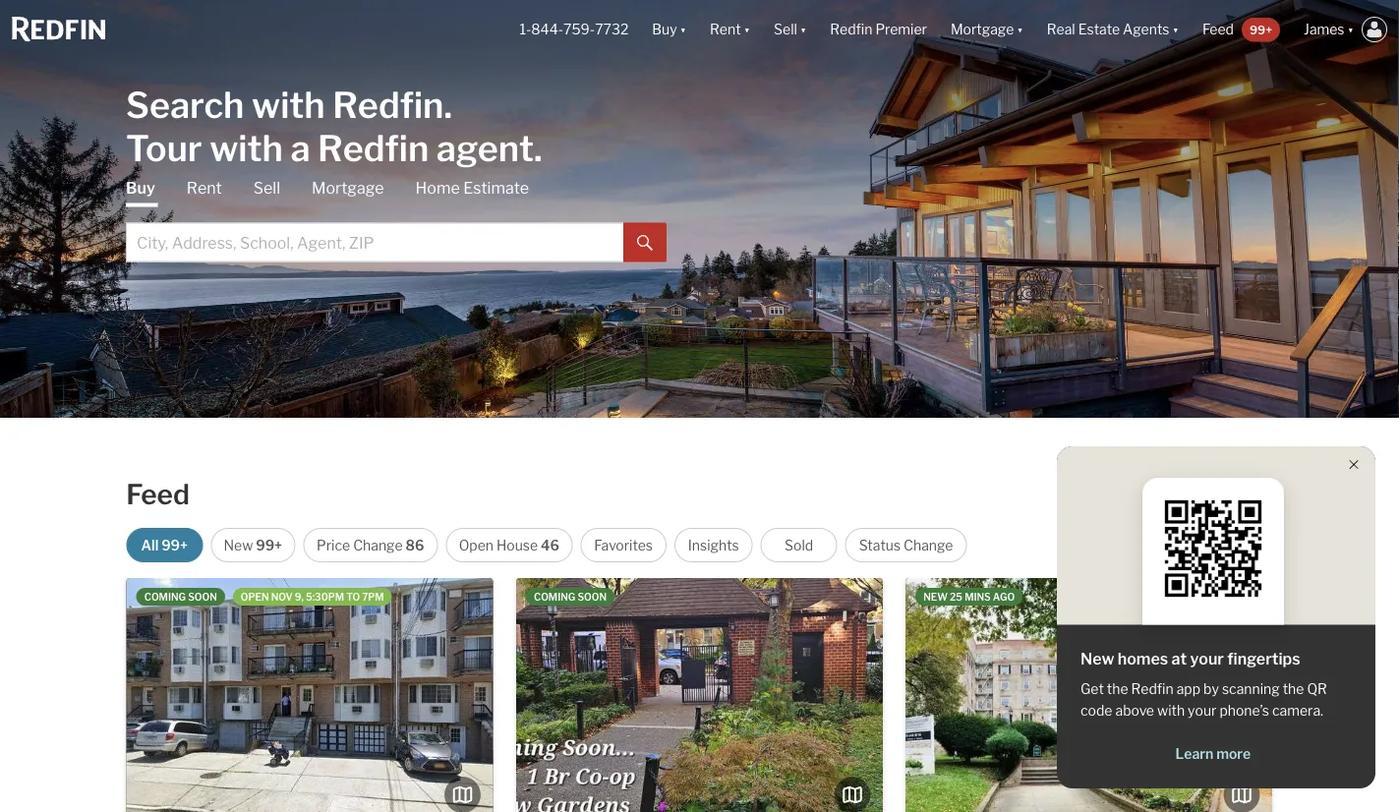 Task type: describe. For each thing, give the bounding box(es) containing it.
1-844-759-7732
[[520, 21, 629, 38]]

1 the from the left
[[1108, 681, 1129, 698]]

mortgage ▾
[[951, 21, 1024, 38]]

mortgage for mortgage
[[312, 179, 384, 198]]

sell ▾ button
[[762, 0, 819, 59]]

to
[[346, 591, 360, 603]]

real estate agents ▾ link
[[1047, 0, 1179, 59]]

rent ▾ button
[[699, 0, 762, 59]]

real estate agents ▾ button
[[1036, 0, 1191, 59]]

house
[[497, 537, 538, 554]]

phone's
[[1220, 703, 1270, 720]]

new homes at your fingertips
[[1081, 650, 1301, 669]]

mins
[[965, 591, 991, 603]]

above
[[1116, 703, 1155, 720]]

submit search image
[[638, 235, 653, 251]]

1 vertical spatial feed
[[126, 478, 190, 512]]

scanning
[[1223, 681, 1281, 698]]

▾ for james ▾
[[1348, 21, 1355, 38]]

▾ for buy ▾
[[680, 21, 687, 38]]

tour
[[126, 126, 202, 170]]

open house 46
[[459, 537, 560, 554]]

Price Change radio
[[303, 528, 438, 563]]

mortgage ▾ button
[[951, 0, 1024, 59]]

agent.
[[437, 126, 543, 170]]

favorites
[[594, 537, 653, 554]]

camera.
[[1273, 703, 1324, 720]]

sell ▾ button
[[774, 0, 807, 59]]

mortgage ▾ button
[[939, 0, 1036, 59]]

option group containing all
[[126, 528, 968, 563]]

real estate agents ▾
[[1047, 21, 1179, 38]]

code
[[1081, 703, 1113, 720]]

james ▾
[[1304, 21, 1355, 38]]

with inside "get the redfin app by scanning the qr code above with your phone's camera."
[[1158, 703, 1186, 720]]

at
[[1172, 650, 1188, 669]]

photo of 30-45 hobart st unit 4h, woodside, ny 11377 image
[[906, 578, 1273, 813]]

5 ▾ from the left
[[1173, 21, 1179, 38]]

86
[[406, 537, 424, 554]]

9,
[[295, 591, 304, 603]]

sell ▾
[[774, 21, 807, 38]]

buy for buy
[[126, 179, 155, 198]]

redfin inside "get the redfin app by scanning the qr code above with your phone's camera."
[[1132, 681, 1174, 698]]

buy ▾ button
[[641, 0, 699, 59]]

sold
[[785, 537, 814, 554]]

rent for rent ▾
[[710, 21, 741, 38]]

new for new homes at your fingertips
[[1081, 650, 1115, 669]]

mortgage for mortgage ▾
[[951, 21, 1015, 38]]

ago
[[993, 591, 1015, 603]]

new
[[924, 591, 948, 603]]

Status Change radio
[[846, 528, 968, 563]]

redfin premier button
[[819, 0, 939, 59]]

City, Address, School, Agent, ZIP search field
[[126, 223, 624, 262]]

soon for the photo of 118-66 metropolitan ave unit 1d, kew gardens, ny 11415
[[578, 591, 607, 603]]

7pm
[[362, 591, 384, 603]]

open
[[241, 591, 269, 603]]

price change 86
[[317, 537, 424, 554]]

rent link
[[187, 178, 222, 199]]

1-
[[520, 21, 531, 38]]

25
[[950, 591, 963, 603]]

your inside "get the redfin app by scanning the qr code above with your phone's camera."
[[1188, 703, 1217, 720]]

james
[[1304, 21, 1345, 38]]

99+ for all 99+
[[161, 537, 188, 554]]

search with redfin. tour with a redfin agent.
[[126, 83, 543, 170]]

all
[[141, 537, 159, 554]]

redfin.
[[333, 83, 452, 126]]

status change
[[860, 537, 954, 554]]



Task type: vqa. For each thing, say whether or not it's contained in the screenshot.
the rightmost '•'
no



Task type: locate. For each thing, give the bounding box(es) containing it.
0 vertical spatial rent
[[710, 21, 741, 38]]

1 horizontal spatial coming soon
[[534, 591, 607, 603]]

coming soon down 46
[[534, 591, 607, 603]]

0 horizontal spatial feed
[[126, 478, 190, 512]]

mortgage link
[[312, 178, 384, 199]]

99+ for new 99+
[[256, 537, 282, 554]]

buy right 7732
[[653, 21, 677, 38]]

new 99+
[[224, 537, 282, 554]]

change for status
[[904, 537, 954, 554]]

All radio
[[126, 528, 203, 563]]

▾ for rent ▾
[[744, 21, 751, 38]]

5:30pm
[[306, 591, 344, 603]]

2 horizontal spatial 99+
[[1250, 22, 1273, 37]]

2 horizontal spatial redfin
[[1132, 681, 1174, 698]]

buy ▾
[[653, 21, 687, 38]]

feed right agents
[[1203, 21, 1235, 38]]

get the redfin app by scanning the qr code above with your phone's camera.
[[1081, 681, 1328, 720]]

3 ▾ from the left
[[801, 21, 807, 38]]

change right status
[[904, 537, 954, 554]]

0 horizontal spatial new
[[224, 537, 253, 554]]

all 99+
[[141, 537, 188, 554]]

premier
[[876, 21, 928, 38]]

open
[[459, 537, 494, 554]]

sell link
[[254, 178, 280, 199]]

option group
[[126, 528, 968, 563]]

your right at
[[1191, 650, 1225, 669]]

coming down 46
[[534, 591, 576, 603]]

99+ right all
[[161, 537, 188, 554]]

learn more link
[[1081, 745, 1346, 764]]

0 vertical spatial mortgage
[[951, 21, 1015, 38]]

new
[[224, 537, 253, 554], [1081, 650, 1115, 669]]

1 vertical spatial buy
[[126, 179, 155, 198]]

change inside radio
[[904, 537, 954, 554]]

rent inside tab list
[[187, 179, 222, 198]]

0 vertical spatial new
[[224, 537, 253, 554]]

1 horizontal spatial sell
[[774, 21, 798, 38]]

1 horizontal spatial new
[[1081, 650, 1115, 669]]

0 vertical spatial buy
[[653, 21, 677, 38]]

0 vertical spatial sell
[[774, 21, 798, 38]]

soon for photo of 8616 avenue l #302, canarsie, ny 11236
[[188, 591, 217, 603]]

0 vertical spatial feed
[[1203, 21, 1235, 38]]

0 horizontal spatial coming soon
[[144, 591, 217, 603]]

mortgage inside dropdown button
[[951, 21, 1015, 38]]

▾ left sell ▾
[[744, 21, 751, 38]]

coming soon for photo of 8616 avenue l #302, canarsie, ny 11236
[[144, 591, 217, 603]]

mortgage
[[951, 21, 1015, 38], [312, 179, 384, 198]]

99+
[[1250, 22, 1273, 37], [161, 537, 188, 554], [256, 537, 282, 554]]

▾ for sell ▾
[[801, 21, 807, 38]]

buy ▾ button
[[653, 0, 687, 59]]

tab list containing buy
[[126, 178, 667, 262]]

redfin up "mortgage" link
[[318, 126, 429, 170]]

your down by
[[1188, 703, 1217, 720]]

2 coming from the left
[[534, 591, 576, 603]]

fingertips
[[1228, 650, 1301, 669]]

mortgage up city, address, school, agent, zip search box
[[312, 179, 384, 198]]

feed up all 99+
[[126, 478, 190, 512]]

the right get
[[1108, 681, 1129, 698]]

759-
[[564, 21, 595, 38]]

sell for sell
[[254, 179, 280, 198]]

1 change from the left
[[353, 537, 403, 554]]

1-844-759-7732 link
[[520, 21, 629, 38]]

buy inside tab list
[[126, 179, 155, 198]]

rent
[[710, 21, 741, 38], [187, 179, 222, 198]]

1 vertical spatial new
[[1081, 650, 1115, 669]]

rent inside dropdown button
[[710, 21, 741, 38]]

Insights radio
[[675, 528, 753, 563]]

buy
[[653, 21, 677, 38], [126, 179, 155, 198]]

status
[[860, 537, 901, 554]]

new for new 99+
[[224, 537, 253, 554]]

homes
[[1118, 650, 1169, 669]]

nov
[[271, 591, 293, 603]]

redfin left the premier
[[831, 21, 873, 38]]

new up open
[[224, 537, 253, 554]]

redfin up above
[[1132, 681, 1174, 698]]

0 horizontal spatial soon
[[188, 591, 217, 603]]

coming
[[144, 591, 186, 603], [534, 591, 576, 603]]

7732
[[595, 21, 629, 38]]

▾
[[680, 21, 687, 38], [744, 21, 751, 38], [801, 21, 807, 38], [1018, 21, 1024, 38], [1173, 21, 1179, 38], [1348, 21, 1355, 38]]

▾ for mortgage ▾
[[1018, 21, 1024, 38]]

feed
[[1203, 21, 1235, 38], [126, 478, 190, 512]]

sell inside dropdown button
[[774, 21, 798, 38]]

coming for the photo of 118-66 metropolitan ave unit 1d, kew gardens, ny 11415
[[534, 591, 576, 603]]

0 horizontal spatial 99+
[[161, 537, 188, 554]]

soon
[[188, 591, 217, 603], [578, 591, 607, 603]]

your
[[1191, 650, 1225, 669], [1188, 703, 1217, 720]]

rent down tour
[[187, 179, 222, 198]]

new inside radio
[[224, 537, 253, 554]]

coming for photo of 8616 avenue l #302, canarsie, ny 11236
[[144, 591, 186, 603]]

sell inside tab list
[[254, 179, 280, 198]]

99+ up nov
[[256, 537, 282, 554]]

redfin inside button
[[831, 21, 873, 38]]

coming soon down all radio at the bottom left of page
[[144, 591, 217, 603]]

6 ▾ from the left
[[1348, 21, 1355, 38]]

▾ right agents
[[1173, 21, 1179, 38]]

0 horizontal spatial the
[[1108, 681, 1129, 698]]

sell right rent ▾
[[774, 21, 798, 38]]

sell
[[774, 21, 798, 38], [254, 179, 280, 198]]

open nov 9, 5:30pm to 7pm
[[241, 591, 384, 603]]

2 coming soon from the left
[[534, 591, 607, 603]]

price
[[317, 537, 350, 554]]

new up get
[[1081, 650, 1115, 669]]

buy link
[[126, 178, 155, 207]]

1 vertical spatial mortgage
[[312, 179, 384, 198]]

1 coming soon from the left
[[144, 591, 217, 603]]

app install qr code image
[[1159, 494, 1269, 604]]

2 change from the left
[[904, 537, 954, 554]]

home
[[416, 179, 460, 198]]

0 horizontal spatial mortgage
[[312, 179, 384, 198]]

redfin inside search with redfin. tour with a redfin agent.
[[318, 126, 429, 170]]

coming soon
[[144, 591, 217, 603], [534, 591, 607, 603]]

sell for sell ▾
[[774, 21, 798, 38]]

home estimate
[[416, 179, 529, 198]]

1 vertical spatial rent
[[187, 179, 222, 198]]

mortgage left real
[[951, 21, 1015, 38]]

0 horizontal spatial change
[[353, 537, 403, 554]]

0 vertical spatial your
[[1191, 650, 1225, 669]]

1 horizontal spatial soon
[[578, 591, 607, 603]]

rent right buy ▾
[[710, 21, 741, 38]]

sell right rent link
[[254, 179, 280, 198]]

1 ▾ from the left
[[680, 21, 687, 38]]

estimate
[[463, 179, 529, 198]]

insights
[[688, 537, 740, 554]]

1 horizontal spatial the
[[1283, 681, 1305, 698]]

rent for rent
[[187, 179, 222, 198]]

home estimate link
[[416, 178, 529, 199]]

1 vertical spatial sell
[[254, 179, 280, 198]]

rent ▾
[[710, 21, 751, 38]]

1 horizontal spatial buy
[[653, 21, 677, 38]]

2 soon from the left
[[578, 591, 607, 603]]

844-
[[531, 21, 564, 38]]

buy down tour
[[126, 179, 155, 198]]

99+ inside new radio
[[256, 537, 282, 554]]

app
[[1177, 681, 1201, 698]]

0 horizontal spatial rent
[[187, 179, 222, 198]]

0 horizontal spatial buy
[[126, 179, 155, 198]]

1 horizontal spatial coming
[[534, 591, 576, 603]]

99+ inside all radio
[[161, 537, 188, 554]]

learn more
[[1176, 746, 1251, 763]]

2 the from the left
[[1283, 681, 1305, 698]]

the
[[1108, 681, 1129, 698], [1283, 681, 1305, 698]]

coming soon for the photo of 118-66 metropolitan ave unit 1d, kew gardens, ny 11415
[[534, 591, 607, 603]]

soon down favorites
[[578, 591, 607, 603]]

real
[[1047, 21, 1076, 38]]

buy inside dropdown button
[[653, 21, 677, 38]]

0 horizontal spatial redfin
[[318, 126, 429, 170]]

soon left open
[[188, 591, 217, 603]]

Favorites radio
[[581, 528, 667, 563]]

search
[[126, 83, 244, 126]]

redfin
[[831, 21, 873, 38], [318, 126, 429, 170], [1132, 681, 1174, 698]]

get
[[1081, 681, 1105, 698]]

Sold radio
[[761, 528, 838, 563]]

1 horizontal spatial redfin
[[831, 21, 873, 38]]

tab list
[[126, 178, 667, 262]]

1 horizontal spatial change
[[904, 537, 954, 554]]

46
[[541, 537, 560, 554]]

2 vertical spatial redfin
[[1132, 681, 1174, 698]]

by
[[1204, 681, 1220, 698]]

with
[[252, 83, 325, 126], [210, 126, 283, 170], [1158, 703, 1186, 720]]

photo of 8616 avenue l #302, canarsie, ny 11236 image
[[127, 578, 494, 813]]

4 ▾ from the left
[[1018, 21, 1024, 38]]

change
[[353, 537, 403, 554], [904, 537, 954, 554]]

redfin premier
[[831, 21, 928, 38]]

1 horizontal spatial mortgage
[[951, 21, 1015, 38]]

1 horizontal spatial 99+
[[256, 537, 282, 554]]

0 horizontal spatial coming
[[144, 591, 186, 603]]

▾ left real
[[1018, 21, 1024, 38]]

change inside option
[[353, 537, 403, 554]]

0 horizontal spatial sell
[[254, 179, 280, 198]]

agents
[[1124, 21, 1170, 38]]

new 25 mins ago
[[924, 591, 1015, 603]]

qr
[[1308, 681, 1328, 698]]

▾ right james
[[1348, 21, 1355, 38]]

99+ left james
[[1250, 22, 1273, 37]]

photo of 118-66 metropolitan ave unit 1d, kew gardens, ny 11415 image
[[516, 578, 883, 813]]

1 vertical spatial redfin
[[318, 126, 429, 170]]

buy for buy ▾
[[653, 21, 677, 38]]

a
[[291, 126, 310, 170]]

New radio
[[211, 528, 295, 563]]

2 ▾ from the left
[[744, 21, 751, 38]]

1 vertical spatial your
[[1188, 703, 1217, 720]]

1 horizontal spatial feed
[[1203, 21, 1235, 38]]

1 soon from the left
[[188, 591, 217, 603]]

▾ right rent ▾
[[801, 21, 807, 38]]

estate
[[1079, 21, 1121, 38]]

change for price
[[353, 537, 403, 554]]

mortgage inside tab list
[[312, 179, 384, 198]]

0 vertical spatial redfin
[[831, 21, 873, 38]]

learn
[[1176, 746, 1214, 763]]

1 coming from the left
[[144, 591, 186, 603]]

rent ▾ button
[[710, 0, 751, 59]]

coming down all radio at the bottom left of page
[[144, 591, 186, 603]]

the up camera.
[[1283, 681, 1305, 698]]

change left 86
[[353, 537, 403, 554]]

▾ left rent ▾
[[680, 21, 687, 38]]

Open House radio
[[446, 528, 573, 563]]

1 horizontal spatial rent
[[710, 21, 741, 38]]

more
[[1217, 746, 1251, 763]]



